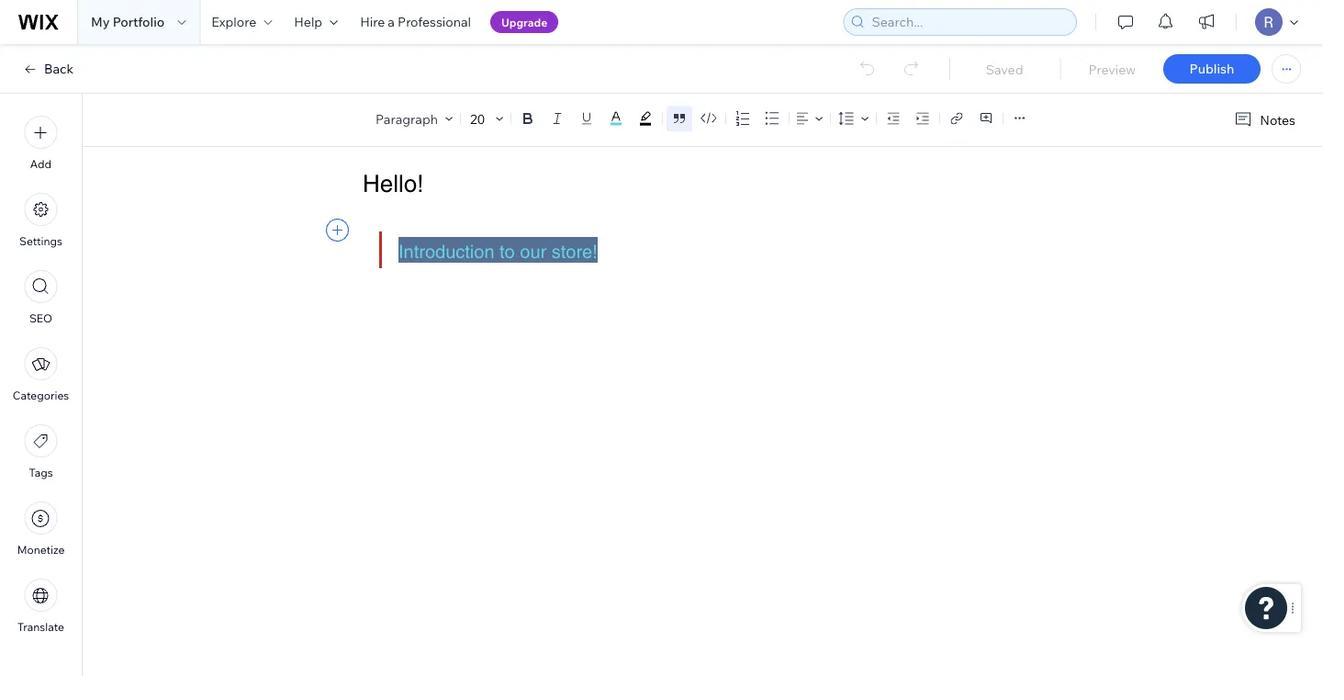 Task type: vqa. For each thing, say whether or not it's contained in the screenshot.
NOTES button
yes



Task type: locate. For each thing, give the bounding box(es) containing it.
notes
[[1260, 112, 1296, 128]]

seo button
[[24, 270, 57, 325]]

hire a professional
[[360, 14, 471, 30]]

my
[[91, 14, 110, 30]]

a
[[388, 14, 395, 30]]

settings button
[[19, 193, 62, 248]]

menu
[[0, 105, 82, 645]]

portfolio
[[113, 14, 165, 30]]

hire a professional link
[[349, 0, 482, 44]]

seo
[[29, 311, 52, 325]]

tags
[[29, 466, 53, 479]]

my portfolio
[[91, 14, 165, 30]]

paragraph
[[376, 110, 438, 127]]

Search... field
[[867, 9, 1071, 35]]

help button
[[283, 0, 349, 44]]

categories button
[[13, 347, 69, 402]]

categories
[[13, 389, 69, 402]]

Font Size field
[[468, 110, 489, 127]]

notes button
[[1227, 107, 1302, 132]]

upgrade button
[[490, 11, 559, 33]]

our
[[520, 241, 547, 262]]

add button
[[24, 116, 57, 171]]

hire
[[360, 14, 385, 30]]

introduction to our store!
[[399, 241, 598, 262]]

Add a Catchy Title text field
[[363, 170, 1030, 197]]

to
[[500, 241, 515, 262]]



Task type: describe. For each thing, give the bounding box(es) containing it.
explore
[[212, 14, 257, 30]]

back button
[[22, 61, 74, 77]]

translate button
[[17, 579, 64, 634]]

back
[[44, 61, 74, 77]]

add
[[30, 157, 52, 171]]

menu containing add
[[0, 105, 82, 645]]

upgrade
[[501, 15, 548, 29]]

help
[[294, 14, 323, 30]]

monetize button
[[17, 502, 65, 557]]

monetize
[[17, 543, 65, 557]]

store!
[[552, 241, 598, 262]]

settings
[[19, 234, 62, 248]]

professional
[[398, 14, 471, 30]]

publish
[[1190, 61, 1235, 77]]

paragraph button
[[372, 106, 456, 131]]

translate
[[17, 620, 64, 634]]

introduction
[[399, 241, 495, 262]]

tags button
[[24, 424, 57, 479]]

publish button
[[1164, 54, 1261, 84]]



